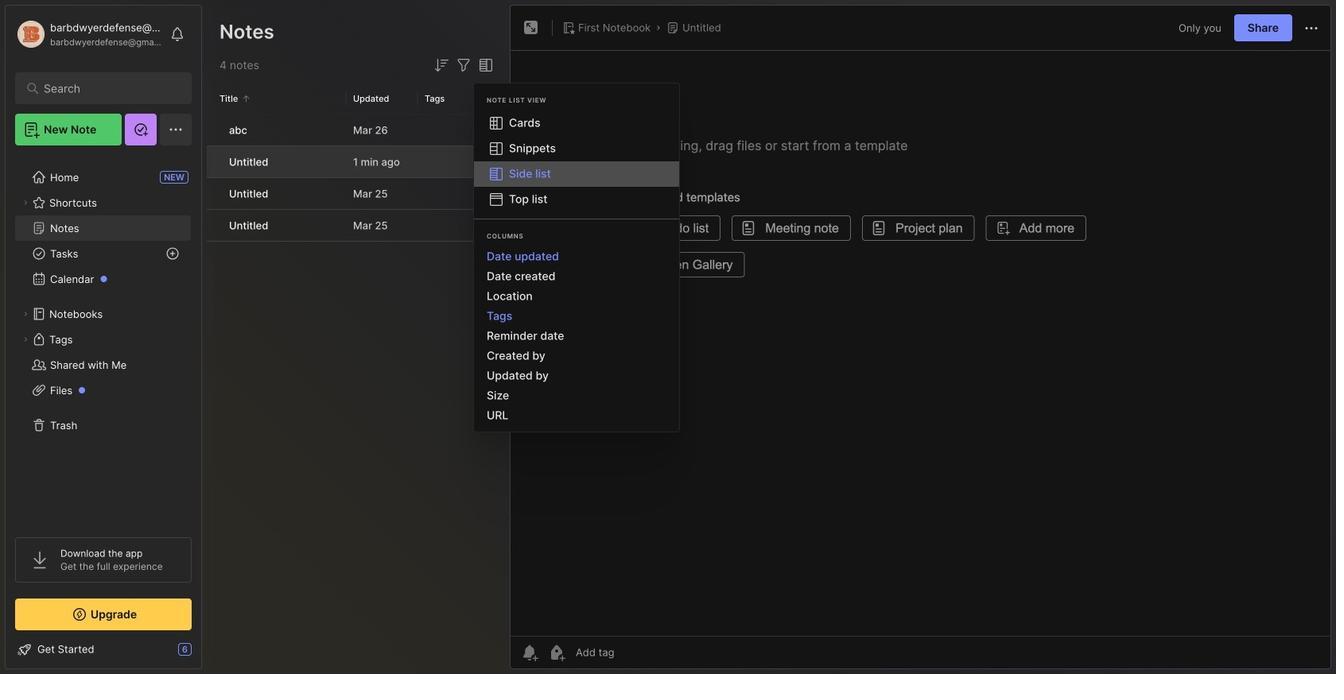 Task type: locate. For each thing, give the bounding box(es) containing it.
tree
[[6, 155, 201, 524]]

2 cell from the top
[[207, 146, 220, 177]]

none search field inside main element
[[44, 79, 171, 98]]

Account field
[[15, 18, 162, 50]]

note window element
[[510, 5, 1332, 674]]

expand tags image
[[21, 335, 30, 345]]

None search field
[[44, 79, 171, 98]]

1 cell from the top
[[207, 115, 220, 146]]

1 vertical spatial dropdown list menu
[[474, 247, 680, 426]]

more actions image
[[1303, 19, 1322, 38]]

expand note image
[[522, 18, 541, 37]]

0 vertical spatial dropdown list menu
[[474, 111, 680, 212]]

add a reminder image
[[520, 644, 539, 663]]

menu item
[[474, 162, 680, 187]]

cell
[[207, 115, 220, 146], [207, 146, 220, 177], [207, 178, 220, 209], [207, 210, 220, 241]]

Sort options field
[[432, 56, 451, 75]]

row group
[[207, 115, 505, 243]]

dropdown list menu
[[474, 111, 680, 212], [474, 247, 680, 426]]

Add tag field
[[574, 646, 694, 660]]

Add filters field
[[454, 56, 473, 75]]

3 cell from the top
[[207, 178, 220, 209]]

Note Editor text field
[[511, 50, 1331, 637]]



Task type: describe. For each thing, give the bounding box(es) containing it.
2 dropdown list menu from the top
[[474, 247, 680, 426]]

4 cell from the top
[[207, 210, 220, 241]]

main element
[[0, 0, 207, 675]]

tree inside main element
[[6, 155, 201, 524]]

expand notebooks image
[[21, 310, 30, 319]]

add filters image
[[454, 56, 473, 75]]

click to collapse image
[[201, 645, 213, 664]]

Search text field
[[44, 81, 171, 96]]

More actions field
[[1303, 18, 1322, 38]]

View options field
[[473, 56, 496, 75]]

Help and Learning task checklist field
[[6, 637, 201, 663]]

1 dropdown list menu from the top
[[474, 111, 680, 212]]

add tag image
[[547, 644, 567, 663]]



Task type: vqa. For each thing, say whether or not it's contained in the screenshot.
Note width
no



